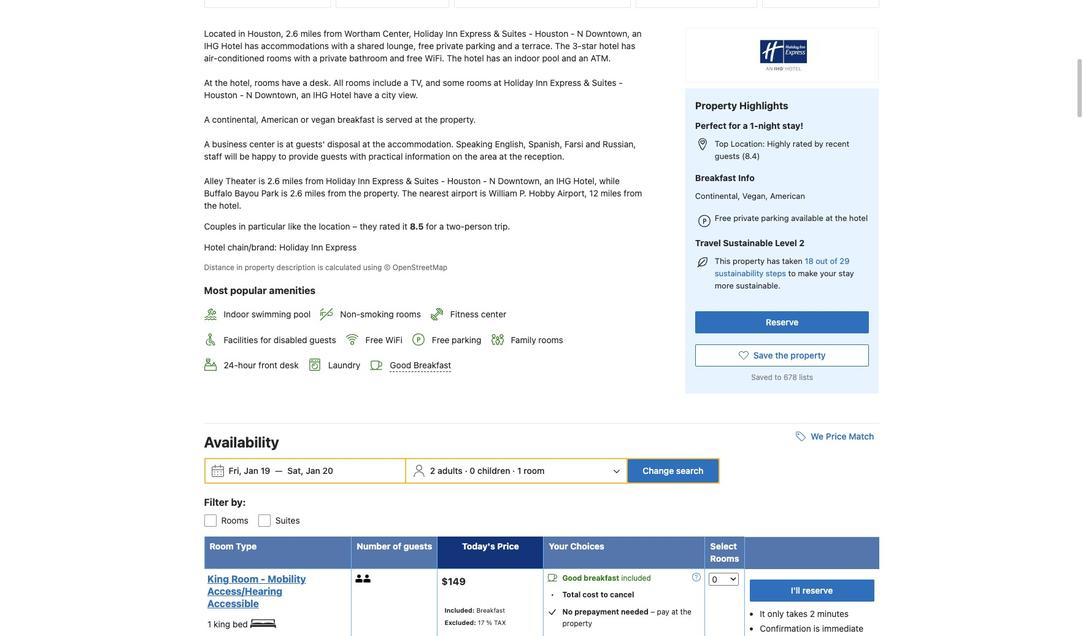 Task type: describe. For each thing, give the bounding box(es) containing it.
1 horizontal spatial the
[[447, 53, 462, 63]]

2 for travel sustainable level  2
[[800, 238, 805, 248]]

2 horizontal spatial the
[[555, 41, 570, 51]]

0 horizontal spatial n
[[246, 90, 253, 100]]

number of guests
[[357, 541, 433, 551]]

has up the steps
[[767, 256, 780, 266]]

breakfast for included: breakfast excluded: 17 % tax
[[477, 606, 505, 614]]

at up provide at top left
[[286, 139, 294, 149]]

indoor
[[515, 53, 540, 63]]

0 vertical spatial property.
[[440, 114, 476, 125]]

the right available
[[836, 213, 848, 223]]

– pay at the property
[[563, 607, 692, 628]]

2 horizontal spatial breakfast
[[696, 172, 737, 183]]

trip.
[[495, 221, 510, 232]]

group containing rooms
[[194, 505, 880, 527]]

1 horizontal spatial houston
[[447, 176, 481, 186]]

a up indoor
[[515, 41, 520, 51]]

free parking
[[432, 334, 482, 345]]

continental, vegan, american
[[696, 191, 806, 201]]

and right farsi
[[586, 139, 601, 149]]

served
[[386, 114, 413, 125]]

some
[[443, 77, 465, 88]]

center inside located in houston, 2.6 miles from wortham center, holiday inn express & suites - houston - n downtown, an ihg hotel has accommodations with a shared lounge, free private parking and a terrace. the 3-star hotel has air-conditioned rooms with a private bathroom and free wifi. the hotel has an indoor pool and an atm. at the hotel, rooms have a desk. all rooms include a tv, and some rooms at holiday inn express & suites - houston - n downtown, an ihg hotel have a city view. a continental, american or vegan breakfast is served at the property. a business center is at guests' disposal at the accommodation. speaking english, spanish, farsi and russian, staff will be happy to provide guests with practical information on the area at the reception. alley theater is 2.6 miles from holiday inn express & suites - houston - n downtown, an ihg hotel, while buffalo bayou park is 2.6 miles from the property. the nearest airport is william p. hobby airport, 12 miles from the hotel.
[[250, 139, 275, 149]]

has left indoor
[[487, 53, 501, 63]]

disabled
[[274, 334, 307, 345]]

and left the terrace.
[[498, 41, 513, 51]]

0 vertical spatial room
[[210, 541, 234, 551]]

miles down "while"
[[601, 188, 622, 198]]

has right the star
[[622, 41, 636, 51]]

search
[[677, 465, 704, 476]]

city
[[382, 90, 396, 100]]

rooms up the wifi
[[396, 309, 421, 320]]

holiday up description
[[279, 242, 309, 252]]

2 horizontal spatial downtown,
[[586, 28, 630, 39]]

included
[[622, 573, 651, 583]]

all
[[334, 77, 343, 88]]

is left served
[[377, 114, 384, 125]]

is left guests'
[[277, 139, 284, 149]]

indoor swimming pool
[[224, 309, 311, 320]]

on
[[453, 151, 463, 162]]

2 vertical spatial downtown,
[[498, 176, 542, 186]]

holiday up wifi.
[[414, 28, 444, 39]]

—
[[275, 465, 283, 476]]

a left two-
[[440, 221, 444, 232]]

save the property
[[754, 350, 826, 360]]

vegan,
[[743, 191, 768, 201]]

info
[[739, 172, 755, 183]]

shared
[[357, 41, 384, 51]]

0 horizontal spatial hotel
[[464, 53, 484, 63]]

1 occupancy image from the left
[[356, 575, 364, 583]]

lounge,
[[387, 41, 416, 51]]

recent
[[826, 139, 850, 148]]

suites up the terrace.
[[502, 28, 527, 39]]

to make your stay more sustainable.
[[715, 268, 855, 290]]

rooms right some
[[467, 77, 492, 88]]

for for 1-
[[729, 120, 741, 131]]

the up accommodation.
[[425, 114, 438, 125]]

theater
[[226, 176, 256, 186]]

good breakfast included
[[563, 573, 651, 583]]

2 vertical spatial hotel
[[850, 213, 868, 223]]

guests right the number
[[404, 541, 433, 551]]

to right cost
[[601, 590, 608, 599]]

continental,
[[212, 114, 259, 125]]

suites up nearest
[[414, 176, 439, 186]]

facilities
[[224, 334, 258, 345]]

1 vertical spatial rated
[[380, 221, 400, 232]]

guests right disabled
[[310, 334, 336, 345]]

0 vertical spatial –
[[353, 221, 358, 232]]

rooms inside group
[[221, 515, 249, 526]]

1 vertical spatial private
[[320, 53, 347, 63]]

we price match button
[[792, 425, 880, 448]]

0 horizontal spatial of
[[393, 541, 402, 551]]

we
[[811, 431, 824, 441]]

2 for it only takes 2 minutes confirmation is immediate
[[810, 608, 815, 619]]

area
[[480, 151, 497, 162]]

free wifi
[[366, 334, 403, 345]]

description
[[277, 263, 316, 272]]

disposal
[[327, 139, 360, 149]]

pay
[[657, 607, 670, 616]]

0 horizontal spatial have
[[282, 77, 301, 88]]

it only takes 2 minutes confirmation is immediate
[[760, 608, 864, 634]]

1 horizontal spatial &
[[494, 28, 500, 39]]

room inside king room - mobility access/hearing accessible
[[231, 573, 259, 584]]

king room - mobility access/hearing accessible link
[[208, 573, 345, 610]]

i'll reserve button
[[750, 580, 875, 602]]

immediate
[[823, 623, 864, 634]]

property inside dropdown button
[[791, 350, 826, 360]]

1 vertical spatial with
[[294, 53, 311, 63]]

parking inside located in houston, 2.6 miles from wortham center, holiday inn express & suites - houston - n downtown, an ihg hotel has accommodations with a shared lounge, free private parking and a terrace. the 3-star hotel has air-conditioned rooms with a private bathroom and free wifi. the hotel has an indoor pool and an atm. at the hotel, rooms have a desk. all rooms include a tv, and some rooms at holiday inn express & suites - houston - n downtown, an ihg hotel have a city view. a continental, american or vegan breakfast is served at the property. a business center is at guests' disposal at the accommodation. speaking english, spanish, farsi and russian, staff will be happy to provide guests with practical information on the area at the reception. alley theater is 2.6 miles from holiday inn express & suites - houston - n downtown, an ihg hotel, while buffalo bayou park is 2.6 miles from the property. the nearest airport is william p. hobby airport, 12 miles from the hotel.
[[466, 41, 496, 51]]

from left wortham
[[324, 28, 342, 39]]

19
[[261, 465, 270, 476]]

king
[[208, 573, 229, 584]]

2 vertical spatial hotel
[[204, 242, 225, 252]]

2 adults · 0 children · 1 room button
[[408, 459, 626, 483]]

0 vertical spatial ihg
[[204, 41, 219, 51]]

inn up some
[[446, 28, 458, 39]]

at right some
[[494, 77, 502, 88]]

level
[[776, 238, 798, 248]]

property highlights
[[696, 100, 789, 111]]

hotel,
[[574, 176, 597, 186]]

1 horizontal spatial n
[[490, 176, 496, 186]]

no
[[563, 607, 573, 616]]

fitness
[[451, 309, 479, 320]]

room
[[524, 465, 545, 476]]

business
[[212, 139, 247, 149]]

holiday down disposal
[[326, 176, 356, 186]]

2 vertical spatial ihg
[[557, 176, 571, 186]]

1 horizontal spatial private
[[436, 41, 464, 51]]

holiday down indoor
[[504, 77, 534, 88]]

william
[[489, 188, 517, 198]]

1 horizontal spatial rooms
[[711, 553, 740, 564]]

1 horizontal spatial for
[[426, 221, 437, 232]]

1 vertical spatial 2.6
[[267, 176, 280, 186]]

a down accommodations
[[313, 53, 318, 63]]

holiday inn express image
[[747, 37, 821, 74]]

the down english,
[[510, 151, 522, 162]]

express up some
[[460, 28, 491, 39]]

2 vertical spatial with
[[350, 151, 366, 162]]

rated inside top location: highly rated by recent guests (8.4)
[[793, 139, 813, 148]]

17
[[478, 619, 485, 626]]

at down english,
[[500, 151, 507, 162]]

to left 678
[[775, 373, 782, 382]]

express down 3-
[[550, 77, 582, 88]]

1 inside dropdown button
[[518, 465, 522, 476]]

only
[[768, 608, 784, 619]]

choices
[[571, 541, 605, 551]]

a left tv,
[[404, 77, 409, 88]]

0 vertical spatial n
[[577, 28, 584, 39]]

1 vertical spatial ihg
[[313, 90, 328, 100]]

1 vertical spatial hotel
[[330, 90, 352, 100]]

at
[[204, 77, 213, 88]]

rooms right hotel, at left top
[[255, 77, 280, 88]]

1 · from the left
[[465, 465, 468, 476]]

1 horizontal spatial american
[[771, 191, 806, 201]]

miles up location on the top left of page
[[305, 188, 326, 198]]

distance
[[204, 263, 235, 272]]

a left city
[[375, 90, 380, 100]]

good for good breakfast included
[[563, 573, 582, 583]]

a down wortham
[[350, 41, 355, 51]]

buffalo
[[204, 188, 232, 198]]

king room - mobility access/hearing accessible
[[208, 573, 306, 609]]

property
[[696, 100, 738, 111]]

at right served
[[415, 114, 423, 125]]

saved to 678 lists
[[752, 373, 814, 382]]

desk.
[[310, 77, 331, 88]]

like
[[288, 221, 302, 232]]

speaking
[[456, 139, 493, 149]]

a left desk.
[[303, 77, 308, 88]]

breakfast inside located in houston, 2.6 miles from wortham center, holiday inn express & suites - houston - n downtown, an ihg hotel has accommodations with a shared lounge, free private parking and a terrace. the 3-star hotel has air-conditioned rooms with a private bathroom and free wifi. the hotel has an indoor pool and an atm. at the hotel, rooms have a desk. all rooms include a tv, and some rooms at holiday inn express & suites - houston - n downtown, an ihg hotel have a city view. a continental, american or vegan breakfast is served at the property. a business center is at guests' disposal at the accommodation. speaking english, spanish, farsi and russian, staff will be happy to provide guests with practical information on the area at the reception. alley theater is 2.6 miles from holiday inn express & suites - houston - n downtown, an ihg hotel, while buffalo bayou park is 2.6 miles from the property. the nearest airport is william p. hobby airport, 12 miles from the hotel.
[[338, 114, 375, 125]]

a left 1-
[[743, 120, 748, 131]]

free private parking available at the hotel
[[715, 213, 868, 223]]

2 horizontal spatial &
[[584, 77, 590, 88]]

inn down indoor
[[536, 77, 548, 88]]

1 jan from the left
[[244, 465, 259, 476]]

property down chain/brand: in the top left of the page
[[245, 263, 275, 272]]

2 a from the top
[[204, 139, 210, 149]]

type
[[236, 541, 257, 551]]

0 vertical spatial free
[[418, 41, 434, 51]]

alley
[[204, 176, 223, 186]]

reception.
[[525, 151, 565, 162]]

nearest
[[420, 188, 449, 198]]

property inside – pay at the property
[[563, 619, 593, 628]]

fitness center
[[451, 309, 507, 320]]

is inside it only takes 2 minutes confirmation is immediate
[[814, 623, 820, 634]]

suites down "atm."
[[592, 77, 617, 88]]

airport
[[452, 188, 478, 198]]

0 vertical spatial hotel
[[221, 41, 242, 51]]

from down provide at top left
[[305, 176, 324, 186]]

1 horizontal spatial have
[[354, 90, 373, 100]]

2 vertical spatial 2.6
[[290, 188, 303, 198]]

steps
[[766, 268, 787, 278]]

reserve button
[[696, 311, 870, 333]]

express down practical
[[372, 176, 404, 186]]

rooms down accommodations
[[267, 53, 292, 63]]

0 vertical spatial houston
[[535, 28, 569, 39]]

2 horizontal spatial private
[[734, 213, 759, 223]]

total cost to cancel
[[563, 590, 635, 599]]

sat,
[[288, 465, 304, 476]]

property up 'sustainability'
[[733, 256, 765, 266]]

2 vertical spatial parking
[[452, 334, 482, 345]]

rooms right all
[[346, 77, 371, 88]]

free for free parking
[[432, 334, 450, 345]]

1 vertical spatial pool
[[294, 309, 311, 320]]

filter by:
[[204, 497, 246, 508]]

from right 12
[[624, 188, 643, 198]]

12
[[590, 188, 599, 198]]

- inside king room - mobility access/hearing accessible
[[261, 573, 266, 584]]

inn down practical
[[358, 176, 370, 186]]

wifi.
[[425, 53, 445, 63]]

total
[[563, 590, 581, 599]]

at right disposal
[[363, 139, 370, 149]]

location
[[319, 221, 350, 232]]

at inside – pay at the property
[[672, 607, 679, 616]]

in for couples
[[239, 221, 246, 232]]

at right available
[[826, 213, 833, 223]]

and down lounge,
[[390, 53, 405, 63]]

18
[[805, 256, 814, 266]]

24-
[[224, 360, 238, 370]]



Task type: locate. For each thing, give the bounding box(es) containing it.
air-
[[204, 53, 218, 63]]

cancel
[[610, 590, 635, 599]]

is up the park
[[259, 176, 265, 186]]

2 horizontal spatial ihg
[[557, 176, 571, 186]]

sustainable
[[723, 238, 773, 248]]

pool down the terrace.
[[542, 53, 560, 63]]

the left 3-
[[555, 41, 570, 51]]

change
[[643, 465, 674, 476]]

rated
[[793, 139, 813, 148], [380, 221, 400, 232]]

room left type
[[210, 541, 234, 551]]

1 vertical spatial for
[[426, 221, 437, 232]]

1 horizontal spatial jan
[[306, 465, 320, 476]]

occupancy image
[[356, 575, 364, 583], [364, 575, 372, 583]]

in for distance
[[237, 263, 243, 272]]

miles down provide at top left
[[282, 176, 303, 186]]

guests down disposal
[[321, 151, 347, 162]]

minutes
[[818, 608, 849, 619]]

change search button
[[628, 459, 719, 483]]

most
[[204, 285, 228, 296]]

breakfast up total cost to cancel
[[584, 573, 620, 583]]

0 horizontal spatial 1
[[208, 619, 211, 629]]

2 horizontal spatial for
[[729, 120, 741, 131]]

0 horizontal spatial pool
[[294, 309, 311, 320]]

0 horizontal spatial houston
[[204, 90, 238, 100]]

perfect
[[696, 120, 727, 131]]

a
[[204, 114, 210, 125], [204, 139, 210, 149]]

miles up accommodations
[[301, 28, 321, 39]]

2 jan from the left
[[306, 465, 320, 476]]

front
[[259, 360, 278, 370]]

1 horizontal spatial rated
[[793, 139, 813, 148]]

and right tv,
[[426, 77, 441, 88]]

1 vertical spatial in
[[239, 221, 246, 232]]

tv,
[[411, 77, 424, 88]]

in for located
[[238, 28, 245, 39]]

to
[[279, 151, 287, 162], [789, 268, 796, 278], [775, 373, 782, 382], [601, 590, 608, 599]]

1 vertical spatial downtown,
[[255, 90, 299, 100]]

is left calculated
[[318, 263, 323, 272]]

2 horizontal spatial with
[[350, 151, 366, 162]]

0 vertical spatial hotel
[[600, 41, 619, 51]]

farsi
[[565, 139, 584, 149]]

property. up they
[[364, 188, 400, 198]]

0 horizontal spatial property.
[[364, 188, 400, 198]]

express up calculated
[[326, 242, 357, 252]]

select rooms
[[711, 541, 740, 564]]

houston up airport
[[447, 176, 481, 186]]

0 vertical spatial for
[[729, 120, 741, 131]]

8.5
[[410, 221, 424, 232]]

guests inside located in houston, 2.6 miles from wortham center, holiday inn express & suites - houston - n downtown, an ihg hotel has accommodations with a shared lounge, free private parking and a terrace. the 3-star hotel has air-conditioned rooms with a private bathroom and free wifi. the hotel has an indoor pool and an atm. at the hotel, rooms have a desk. all rooms include a tv, and some rooms at holiday inn express & suites - houston - n downtown, an ihg hotel have a city view. a continental, american or vegan breakfast is served at the property. a business center is at guests' disposal at the accommodation. speaking english, spanish, farsi and russian, staff will be happy to provide guests with practical information on the area at the reception. alley theater is 2.6 miles from holiday inn express & suites - houston - n downtown, an ihg hotel, while buffalo bayou park is 2.6 miles from the property. the nearest airport is william p. hobby airport, 12 miles from the hotel.
[[321, 151, 347, 162]]

adults
[[438, 465, 463, 476]]

guests'
[[296, 139, 325, 149]]

the right 'at'
[[215, 77, 228, 88]]

is right the park
[[281, 188, 288, 198]]

inn
[[446, 28, 458, 39], [536, 77, 548, 88], [358, 176, 370, 186], [311, 242, 323, 252]]

has up conditioned
[[245, 41, 259, 51]]

1 vertical spatial a
[[204, 139, 210, 149]]

good up total
[[563, 573, 582, 583]]

hotel
[[600, 41, 619, 51], [464, 53, 484, 63], [850, 213, 868, 223]]

king
[[214, 619, 230, 629]]

the right like
[[304, 221, 317, 232]]

is
[[377, 114, 384, 125], [277, 139, 284, 149], [259, 176, 265, 186], [281, 188, 288, 198], [480, 188, 487, 198], [318, 263, 323, 272], [814, 623, 820, 634]]

parking up level
[[762, 213, 789, 223]]

and
[[498, 41, 513, 51], [390, 53, 405, 63], [562, 53, 577, 63], [426, 77, 441, 88], [586, 139, 601, 149]]

parking
[[466, 41, 496, 51], [762, 213, 789, 223], [452, 334, 482, 345]]

0 vertical spatial 1
[[518, 465, 522, 476]]

this property has taken
[[715, 256, 805, 266]]

0 vertical spatial pool
[[542, 53, 560, 63]]

0 vertical spatial have
[[282, 77, 301, 88]]

2 vertical spatial 2
[[810, 608, 815, 619]]

0 horizontal spatial center
[[250, 139, 275, 149]]

with down disposal
[[350, 151, 366, 162]]

breakfast
[[696, 172, 737, 183], [414, 360, 452, 370], [477, 606, 505, 614]]

downtown, up p.
[[498, 176, 542, 186]]

1 horizontal spatial of
[[830, 256, 838, 266]]

ihg down desk.
[[313, 90, 328, 100]]

1 horizontal spatial –
[[651, 607, 655, 616]]

0 vertical spatial downtown,
[[586, 28, 630, 39]]

good for good breakfast
[[390, 360, 412, 370]]

to down "taken"
[[789, 268, 796, 278]]

express
[[460, 28, 491, 39], [550, 77, 582, 88], [372, 176, 404, 186], [326, 242, 357, 252]]

0 vertical spatial price
[[826, 431, 847, 441]]

staff
[[204, 151, 222, 162]]

at
[[494, 77, 502, 88], [415, 114, 423, 125], [286, 139, 294, 149], [363, 139, 370, 149], [500, 151, 507, 162], [826, 213, 833, 223], [672, 607, 679, 616]]

0 horizontal spatial rooms
[[221, 515, 249, 526]]

from up location on the top left of page
[[328, 188, 346, 198]]

0 vertical spatial parking
[[466, 41, 496, 51]]

popular
[[230, 285, 267, 296]]

the down speaking
[[465, 151, 478, 162]]

today's price
[[462, 541, 519, 551]]

airport,
[[557, 188, 587, 198]]

tax
[[494, 619, 506, 626]]

2 occupancy image from the left
[[364, 575, 372, 583]]

the right pay
[[681, 607, 692, 616]]

2 horizontal spatial 2
[[810, 608, 815, 619]]

1 vertical spatial center
[[481, 309, 507, 320]]

0 horizontal spatial with
[[294, 53, 311, 63]]

pool inside located in houston, 2.6 miles from wortham center, holiday inn express & suites - houston - n downtown, an ihg hotel has accommodations with a shared lounge, free private parking and a terrace. the 3-star hotel has air-conditioned rooms with a private bathroom and free wifi. the hotel has an indoor pool and an atm. at the hotel, rooms have a desk. all rooms include a tv, and some rooms at holiday inn express & suites - houston - n downtown, an ihg hotel have a city view. a continental, american or vegan breakfast is served at the property. a business center is at guests' disposal at the accommodation. speaking english, spanish, farsi and russian, staff will be happy to provide guests with practical information on the area at the reception. alley theater is 2.6 miles from holiday inn express & suites - houston - n downtown, an ihg hotel, while buffalo bayou park is 2.6 miles from the property. the nearest airport is william p. hobby airport, 12 miles from the hotel.
[[542, 53, 560, 63]]

2 left adults
[[430, 465, 436, 476]]

two-
[[447, 221, 465, 232]]

1 vertical spatial 2
[[430, 465, 436, 476]]

1 horizontal spatial breakfast
[[584, 573, 620, 583]]

vegan
[[311, 114, 335, 125]]

guests inside top location: highly rated by recent guests (8.4)
[[715, 151, 740, 161]]

the inside – pay at the property
[[681, 607, 692, 616]]

the up practical
[[373, 139, 386, 149]]

1 horizontal spatial downtown,
[[498, 176, 542, 186]]

houston down 'at'
[[204, 90, 238, 100]]

1 horizontal spatial good
[[563, 573, 582, 583]]

american inside located in houston, 2.6 miles from wortham center, holiday inn express & suites - houston - n downtown, an ihg hotel has accommodations with a shared lounge, free private parking and a terrace. the 3-star hotel has air-conditioned rooms with a private bathroom and free wifi. the hotel has an indoor pool and an atm. at the hotel, rooms have a desk. all rooms include a tv, and some rooms at holiday inn express & suites - houston - n downtown, an ihg hotel have a city view. a continental, american or vegan breakfast is served at the property. a business center is at guests' disposal at the accommodation. speaking english, spanish, farsi and russian, staff will be happy to provide guests with practical information on the area at the reception. alley theater is 2.6 miles from holiday inn express & suites - houston - n downtown, an ihg hotel, while buffalo bayou park is 2.6 miles from the property. the nearest airport is william p. hobby airport, 12 miles from the hotel.
[[261, 114, 299, 125]]

0 vertical spatial breakfast
[[696, 172, 737, 183]]

houston,
[[248, 28, 284, 39]]

(8.4)
[[742, 151, 760, 161]]

jan left "19"
[[244, 465, 259, 476]]

rooms down select
[[711, 553, 740, 564]]

houston up the terrace.
[[535, 28, 569, 39]]

0 horizontal spatial price
[[498, 541, 519, 551]]

perfect for a 1-night stay!
[[696, 120, 804, 131]]

2 adults · 0 children · 1 room
[[430, 465, 545, 476]]

1 horizontal spatial property.
[[440, 114, 476, 125]]

accommodations
[[261, 41, 329, 51]]

to inside located in houston, 2.6 miles from wortham center, holiday inn express & suites - houston - n downtown, an ihg hotel has accommodations with a shared lounge, free private parking and a terrace. the 3-star hotel has air-conditioned rooms with a private bathroom and free wifi. the hotel has an indoor pool and an atm. at the hotel, rooms have a desk. all rooms include a tv, and some rooms at holiday inn express & suites - houston - n downtown, an ihg hotel have a city view. a continental, american or vegan breakfast is served at the property. a business center is at guests' disposal at the accommodation. speaking english, spanish, farsi and russian, staff will be happy to provide guests with practical information on the area at the reception. alley theater is 2.6 miles from holiday inn express & suites - houston - n downtown, an ihg hotel, while buffalo bayou park is 2.6 miles from the property. the nearest airport is william p. hobby airport, 12 miles from the hotel.
[[279, 151, 287, 162]]

russian,
[[603, 139, 636, 149]]

lists
[[800, 373, 814, 382]]

0 vertical spatial good
[[390, 360, 412, 370]]

be
[[240, 151, 250, 162]]

2 vertical spatial the
[[402, 188, 417, 198]]

and down 3-
[[562, 53, 577, 63]]

2 vertical spatial &
[[406, 176, 412, 186]]

indoor
[[224, 309, 249, 320]]

non-
[[340, 309, 361, 320]]

for left 1-
[[729, 120, 741, 131]]

– inside – pay at the property
[[651, 607, 655, 616]]

hotel up some
[[464, 53, 484, 63]]

american left or
[[261, 114, 299, 125]]

desk
[[280, 360, 299, 370]]

more details on meals and payment options image
[[693, 573, 701, 581]]

have
[[282, 77, 301, 88], [354, 90, 373, 100]]

breakfast for good breakfast
[[414, 360, 452, 370]]

parking left the terrace.
[[466, 41, 496, 51]]

0 horizontal spatial ihg
[[204, 41, 219, 51]]

1 vertical spatial room
[[231, 573, 259, 584]]

chain/brand:
[[228, 242, 277, 252]]

reserve
[[766, 317, 799, 327]]

in right distance
[[237, 263, 243, 272]]

rooms right 'family'
[[539, 334, 564, 345]]

to inside the to make your stay more sustainable.
[[789, 268, 796, 278]]

price inside dropdown button
[[826, 431, 847, 441]]

0 vertical spatial in
[[238, 28, 245, 39]]

1 vertical spatial houston
[[204, 90, 238, 100]]

or
[[301, 114, 309, 125]]

an
[[632, 28, 642, 39], [503, 53, 513, 63], [579, 53, 589, 63], [301, 90, 311, 100], [545, 176, 554, 186]]

2 inside it only takes 2 minutes confirmation is immediate
[[810, 608, 815, 619]]

in right the located on the top left
[[238, 28, 245, 39]]

for left disabled
[[260, 334, 271, 345]]

rooms
[[221, 515, 249, 526], [711, 553, 740, 564]]

free for free wifi
[[366, 334, 383, 345]]

0 vertical spatial the
[[555, 41, 570, 51]]

1 horizontal spatial price
[[826, 431, 847, 441]]

facilities for disabled guests
[[224, 334, 336, 345]]

2 horizontal spatial hotel
[[850, 213, 868, 223]]

hotel down all
[[330, 90, 352, 100]]

0 horizontal spatial for
[[260, 334, 271, 345]]

0 horizontal spatial the
[[402, 188, 417, 198]]

suites down fri, jan 19 — sat, jan 20
[[276, 515, 300, 526]]

is right airport
[[480, 188, 487, 198]]

2 inside dropdown button
[[430, 465, 436, 476]]

laundry
[[328, 360, 361, 370]]

1 vertical spatial american
[[771, 191, 806, 201]]

american up free private parking available at the hotel
[[771, 191, 806, 201]]

property. up speaking
[[440, 114, 476, 125]]

0 horizontal spatial &
[[406, 176, 412, 186]]

amenities
[[269, 285, 316, 296]]

for right 8.5
[[426, 221, 437, 232]]

from
[[324, 28, 342, 39], [305, 176, 324, 186], [328, 188, 346, 198], [624, 188, 643, 198]]

1 horizontal spatial breakfast
[[477, 606, 505, 614]]

hotel.
[[219, 200, 242, 211]]

free
[[418, 41, 434, 51], [407, 53, 423, 63]]

suites inside group
[[276, 515, 300, 526]]

678
[[784, 373, 798, 382]]

have left city
[[354, 90, 373, 100]]

guests down top
[[715, 151, 740, 161]]

rooms down by:
[[221, 515, 249, 526]]

1 vertical spatial have
[[354, 90, 373, 100]]

1 left king
[[208, 619, 211, 629]]

the up couples in particular like the location – they rated it 8.5 for a two-person trip.
[[349, 188, 362, 198]]

1 vertical spatial property.
[[364, 188, 400, 198]]

select
[[711, 541, 737, 551]]

hotel up conditioned
[[221, 41, 242, 51]]

0 vertical spatial center
[[250, 139, 275, 149]]

1 vertical spatial free
[[407, 53, 423, 63]]

continental,
[[696, 191, 741, 201]]

of right the number
[[393, 541, 402, 551]]

of inside the 18 out of 29 sustainability steps
[[830, 256, 838, 266]]

hotel up "atm."
[[600, 41, 619, 51]]

information
[[405, 151, 450, 162]]

included:
[[445, 606, 475, 614]]

0 vertical spatial 2.6
[[286, 28, 298, 39]]

2 vertical spatial breakfast
[[477, 606, 505, 614]]

of left 29
[[830, 256, 838, 266]]

most popular amenities
[[204, 285, 316, 296]]

1 vertical spatial –
[[651, 607, 655, 616]]

0 horizontal spatial downtown,
[[255, 90, 299, 100]]

0 horizontal spatial jan
[[244, 465, 259, 476]]

breakfast inside included: breakfast excluded: 17 % tax
[[477, 606, 505, 614]]

2.6 right the park
[[290, 188, 303, 198]]

2 vertical spatial houston
[[447, 176, 481, 186]]

1 vertical spatial rooms
[[711, 553, 740, 564]]

1 horizontal spatial with
[[331, 41, 348, 51]]

2 · from the left
[[513, 465, 515, 476]]

using
[[363, 263, 382, 272]]

bed
[[233, 619, 248, 629]]

price for we
[[826, 431, 847, 441]]

park
[[261, 188, 279, 198]]

property down no
[[563, 619, 593, 628]]

the left nearest
[[402, 188, 417, 198]]

travel
[[696, 238, 721, 248]]

group
[[194, 505, 880, 527]]

·
[[465, 465, 468, 476], [513, 465, 515, 476]]

24-hour front desk
[[224, 360, 299, 370]]

prepayment
[[575, 607, 620, 616]]

2 vertical spatial private
[[734, 213, 759, 223]]

your choices
[[549, 541, 605, 551]]

1 vertical spatial hotel
[[464, 53, 484, 63]]

– left they
[[353, 221, 358, 232]]

for for guests
[[260, 334, 271, 345]]

calculated
[[325, 263, 361, 272]]

i'll reserve
[[791, 585, 833, 596]]

price right we
[[826, 431, 847, 441]]

1 horizontal spatial ·
[[513, 465, 515, 476]]

1 vertical spatial 1
[[208, 619, 211, 629]]

confirmation
[[760, 623, 812, 634]]

1 horizontal spatial free
[[432, 334, 450, 345]]

rated left it
[[380, 221, 400, 232]]

non-smoking rooms
[[340, 309, 421, 320]]

2 vertical spatial in
[[237, 263, 243, 272]]

the inside dropdown button
[[776, 350, 789, 360]]

0 vertical spatial a
[[204, 114, 210, 125]]

1 horizontal spatial 1
[[518, 465, 522, 476]]

breakfast up the %
[[477, 606, 505, 614]]

price for today's
[[498, 541, 519, 551]]

free for free private parking available at the hotel
[[715, 213, 732, 223]]

1 a from the top
[[204, 114, 210, 125]]

price right today's
[[498, 541, 519, 551]]

0 vertical spatial american
[[261, 114, 299, 125]]

children
[[478, 465, 511, 476]]

0 horizontal spatial free
[[366, 334, 383, 345]]

2.6 up the park
[[267, 176, 280, 186]]

in right couples
[[239, 221, 246, 232]]

in inside located in houston, 2.6 miles from wortham center, holiday inn express & suites - houston - n downtown, an ihg hotel has accommodations with a shared lounge, free private parking and a terrace. the 3-star hotel has air-conditioned rooms with a private bathroom and free wifi. the hotel has an indoor pool and an atm. at the hotel, rooms have a desk. all rooms include a tv, and some rooms at holiday inn express & suites - houston - n downtown, an ihg hotel have a city view. a continental, american or vegan breakfast is served at the property. a business center is at guests' disposal at the accommodation. speaking english, spanish, farsi and russian, staff will be happy to provide guests with practical information on the area at the reception. alley theater is 2.6 miles from holiday inn express & suites - houston - n downtown, an ihg hotel, while buffalo bayou park is 2.6 miles from the property. the nearest airport is william p. hobby airport, 12 miles from the hotel.
[[238, 28, 245, 39]]

0 vertical spatial rated
[[793, 139, 813, 148]]

sustainability
[[715, 268, 764, 278]]

property up lists
[[791, 350, 826, 360]]

miles
[[301, 28, 321, 39], [282, 176, 303, 186], [305, 188, 326, 198], [601, 188, 622, 198]]

breakfast up continental,
[[696, 172, 737, 183]]

1 horizontal spatial pool
[[542, 53, 560, 63]]

pool down amenities
[[294, 309, 311, 320]]

$149
[[442, 576, 466, 587]]

the down buffalo
[[204, 200, 217, 211]]

private up wifi.
[[436, 41, 464, 51]]

2 right takes
[[810, 608, 815, 619]]

1 horizontal spatial center
[[481, 309, 507, 320]]

free left the wifi
[[366, 334, 383, 345]]

0 vertical spatial 2
[[800, 238, 805, 248]]

to right happy
[[279, 151, 287, 162]]

downtown, up the continental,
[[255, 90, 299, 100]]

hotel up 29
[[850, 213, 868, 223]]

0 horizontal spatial ·
[[465, 465, 468, 476]]

no prepayment needed
[[563, 607, 649, 616]]

hotel up distance
[[204, 242, 225, 252]]

property.
[[440, 114, 476, 125], [364, 188, 400, 198]]

1 vertical spatial parking
[[762, 213, 789, 223]]

0 vertical spatial of
[[830, 256, 838, 266]]

1 vertical spatial &
[[584, 77, 590, 88]]

view.
[[399, 90, 418, 100]]

inn up distance in property description is calculated using © openstreetmap
[[311, 242, 323, 252]]



Task type: vqa. For each thing, say whether or not it's contained in the screenshot.
first "from"
no



